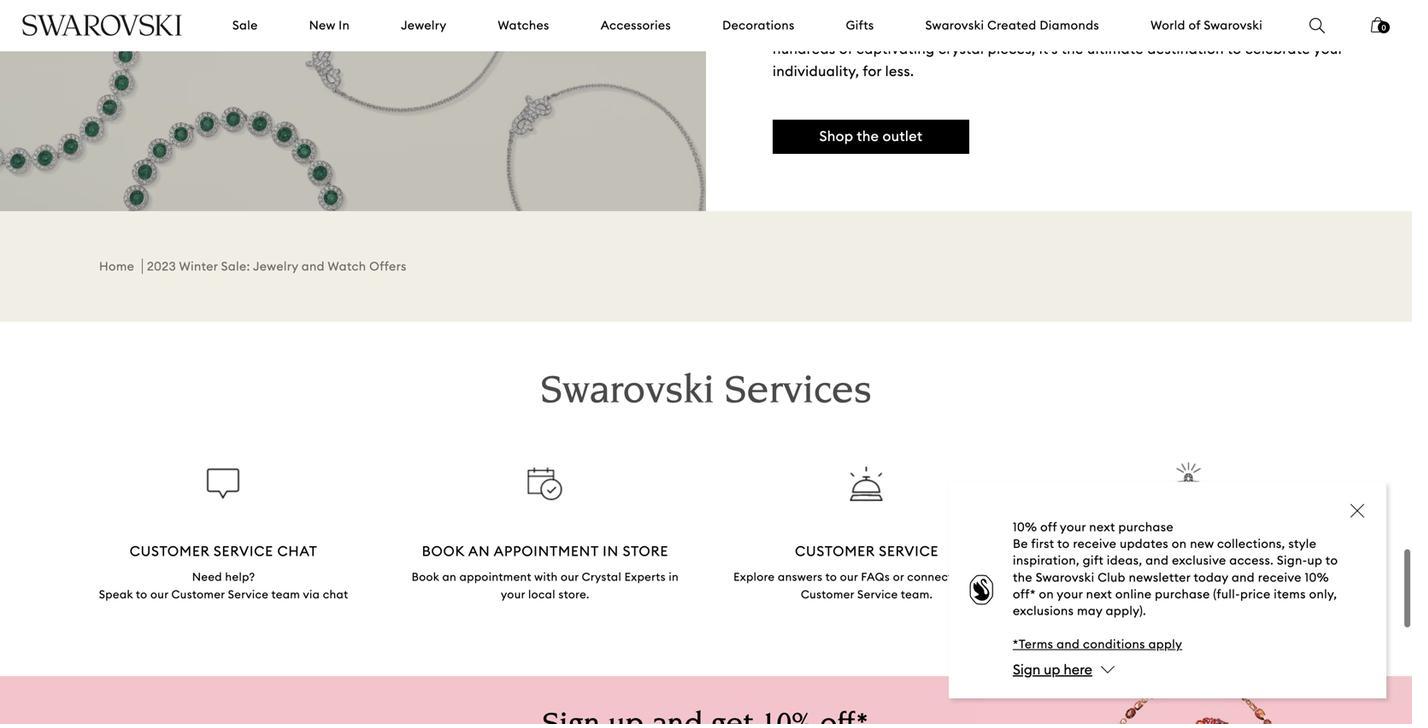 Task type: vqa. For each thing, say whether or not it's contained in the screenshot.
left the dragon
no



Task type: locate. For each thing, give the bounding box(es) containing it.
with up local
[[534, 570, 558, 584]]

gifts
[[846, 18, 874, 33]]

0 horizontal spatial on
[[1039, 586, 1054, 602]]

need help? speak to our customer service team via chat
[[99, 570, 348, 602]]

to right answers at the bottom of the page
[[826, 570, 837, 584]]

1 vertical spatial purchase
[[1155, 586, 1210, 602]]

swarovski image
[[21, 14, 183, 36]]

in up crystal
[[603, 542, 619, 560]]

0 horizontal spatial with
[[534, 570, 558, 584]]

watches
[[498, 18, 549, 33]]

for right searching
[[844, 18, 863, 36]]

next up the may
[[1086, 586, 1112, 602]]

in
[[603, 542, 619, 560], [669, 570, 679, 584]]

gift services
[[1137, 542, 1241, 560]]

the up off*
[[1013, 570, 1033, 585]]

0 horizontal spatial services
[[725, 373, 872, 413]]

for left "less."
[[863, 62, 882, 80]]

0 vertical spatial in
[[603, 542, 619, 560]]

the inside '10% off your next purchase be first to receive updates on new collections, style inspiration, gift ideas, and exclusive access. sign-up to the swarovski club newsletter today and receive 10% off* on your next online purchase (full-price items only, exclusions may apply).'
[[1013, 570, 1033, 585]]

1 horizontal spatial of
[[1189, 18, 1201, 33]]

individuality,
[[773, 62, 860, 80]]

1 horizontal spatial an
[[468, 542, 490, 560]]

on up "exclusions"
[[1039, 586, 1054, 602]]

1 horizontal spatial services
[[1172, 542, 1241, 560]]

0 vertical spatial next
[[1089, 519, 1116, 535]]

0 horizontal spatial receive
[[1073, 536, 1117, 552]]

and
[[302, 259, 325, 274], [1146, 553, 1169, 568], [1232, 570, 1255, 585], [1057, 637, 1080, 652]]

0 vertical spatial an
[[468, 542, 490, 560]]

service down faqs
[[858, 587, 898, 602]]

less.
[[885, 62, 914, 80]]

up
[[1308, 553, 1323, 568], [1044, 661, 1061, 678]]

1 horizontal spatial the
[[1013, 570, 1033, 585]]

it's
[[1039, 40, 1058, 58]]

your
[[866, 18, 896, 36], [1314, 40, 1343, 58], [1060, 519, 1086, 535], [1057, 586, 1083, 602], [501, 587, 525, 602]]

outlet
[[883, 128, 923, 145]]

1 vertical spatial the
[[857, 128, 879, 145]]

1 horizontal spatial on
[[1172, 536, 1187, 552]]

new up the exclusive
[[1190, 536, 1214, 552]]

1 vertical spatial up
[[1044, 661, 1061, 678]]

0 vertical spatial services
[[725, 373, 872, 413]]

of down gifts link at the right of page
[[839, 40, 853, 58]]

captivating
[[857, 40, 935, 58]]

of up destination
[[1189, 18, 1201, 33]]

1 vertical spatial next
[[1086, 586, 1112, 602]]

up right sign
[[1044, 661, 1061, 678]]

with inside explore answers to our faqs or connect with our customer service team.
[[956, 570, 979, 584]]

10% up be
[[1013, 519, 1037, 535]]

price
[[1241, 586, 1271, 602]]

customer up "need"
[[130, 542, 210, 560]]

items
[[1274, 586, 1306, 602]]

book an appointment in store
[[422, 542, 669, 560]]

services for swarovski services
[[725, 373, 872, 413]]

swarovski inside the swarovski created diamonds link
[[926, 18, 984, 33]]

to
[[1228, 40, 1242, 58], [1058, 536, 1070, 552], [1326, 553, 1338, 568], [826, 570, 837, 584], [136, 587, 147, 602]]

off*
[[1013, 586, 1036, 602]]

only,
[[1309, 586, 1337, 602]]

watch
[[328, 259, 366, 274]]

off
[[1041, 519, 1057, 535]]

personalized
[[1154, 570, 1225, 584]]

1 horizontal spatial with
[[956, 570, 979, 584]]

2 with from the left
[[956, 570, 979, 584]]

your up the may
[[1057, 586, 1083, 602]]

purchase up updates
[[1119, 519, 1174, 535]]

chat
[[323, 587, 348, 602]]

service inside need help? speak to our customer service team via chat
[[228, 587, 269, 602]]

help?
[[225, 570, 255, 584]]

jewelry right in
[[401, 18, 447, 33]]

decorations link
[[723, 17, 795, 34]]

to inside need help? speak to our customer service team via chat
[[136, 587, 147, 602]]

1 horizontal spatial receive
[[1258, 570, 1302, 585]]

sign up here
[[1013, 661, 1093, 678]]

shop
[[820, 128, 854, 145]]

service down help?
[[228, 587, 269, 602]]

your up captivating
[[866, 18, 896, 36]]

book inside book an appointment with our crystal experts in your local store.
[[412, 570, 439, 584]]

your inside book an appointment with our crystal experts in your local store.
[[501, 587, 525, 602]]

to right 'speak'
[[136, 587, 147, 602]]

home
[[99, 259, 134, 274]]

10%
[[1013, 519, 1037, 535], [1305, 570, 1329, 585]]

0 vertical spatial for
[[844, 18, 863, 36]]

the right shop
[[857, 128, 879, 145]]

1 horizontal spatial new
[[1190, 536, 1214, 552]]

1 vertical spatial 10%
[[1305, 570, 1329, 585]]

store
[[623, 542, 669, 560]]

book for book an appointment in store
[[422, 542, 465, 560]]

0 vertical spatial 10%
[[1013, 519, 1037, 535]]

apply
[[1149, 637, 1183, 652]]

0 vertical spatial up
[[1308, 553, 1323, 568]]

0 horizontal spatial new
[[900, 18, 927, 36]]

jewelry
[[401, 18, 447, 33], [253, 259, 298, 274]]

jewelry right sale: at the top left of the page
[[253, 259, 298, 274]]

2 horizontal spatial the
[[1062, 40, 1084, 58]]

1 vertical spatial an
[[442, 570, 457, 584]]

outlet.
[[1234, 18, 1277, 36]]

our up store.
[[561, 570, 579, 584]]

be
[[1013, 536, 1028, 552]]

your down 'search image'
[[1314, 40, 1343, 58]]

0 vertical spatial book
[[422, 542, 465, 560]]

the right the it's
[[1062, 40, 1084, 58]]

0 vertical spatial jewelry
[[401, 18, 447, 33]]

an left appointment
[[442, 570, 457, 584]]

a
[[1144, 570, 1151, 584]]

with right connect on the right bottom of page
[[956, 570, 979, 584]]

1 horizontal spatial in
[[669, 570, 679, 584]]

your right off on the right
[[1060, 519, 1086, 535]]

customer down "need"
[[171, 587, 225, 602]]

0 horizontal spatial an
[[442, 570, 457, 584]]

our inside book an appointment with our crystal experts in your local store.
[[561, 570, 579, 584]]

celebrate
[[1245, 40, 1311, 58]]

1 horizontal spatial 10%
[[1305, 570, 1329, 585]]

0 vertical spatial the
[[1062, 40, 1084, 58]]

collections,
[[1217, 536, 1286, 552]]

sale
[[232, 18, 258, 33]]

0 horizontal spatial 10%
[[1013, 519, 1037, 535]]

book up appointment
[[422, 542, 465, 560]]

an inside book an appointment with our crystal experts in your local store.
[[442, 570, 457, 584]]

your down appointment
[[501, 587, 525, 602]]

1 with from the left
[[534, 570, 558, 584]]

accessories
[[601, 18, 671, 33]]

new inside '10% off your next purchase be first to receive updates on new collections, style inspiration, gift ideas, and exclusive access. sign-up to the swarovski club newsletter today and receive 10% off* on your next online purchase (full-price items only, exclusions may apply).'
[[1190, 536, 1214, 552]]

0 vertical spatial on
[[1172, 536, 1187, 552]]

shop the outlet link
[[773, 120, 970, 154]]

new up captivating
[[900, 18, 927, 36]]

1 vertical spatial in
[[669, 570, 679, 584]]

0 horizontal spatial in
[[603, 542, 619, 560]]

an up appointment
[[468, 542, 490, 560]]

cart-mobile image image
[[1371, 17, 1385, 32]]

via
[[303, 587, 320, 602]]

customer down answers at the bottom of the page
[[801, 587, 855, 602]]

searching
[[773, 18, 841, 36]]

our right connect on the right bottom of page
[[982, 570, 1000, 584]]

customer up answers at the bottom of the page
[[795, 542, 875, 560]]

receive up gift
[[1073, 536, 1117, 552]]

2 vertical spatial the
[[1013, 570, 1033, 585]]

0 horizontal spatial jewelry
[[253, 259, 298, 274]]

gift
[[1083, 553, 1104, 568]]

favorites?
[[996, 18, 1063, 36]]

0 vertical spatial purchase
[[1119, 519, 1174, 535]]

our right than
[[1208, 18, 1230, 36]]

1 vertical spatial new
[[1190, 536, 1214, 552]]

an
[[468, 542, 490, 560], [442, 570, 457, 584]]

up inside '10% off your next purchase be first to receive updates on new collections, style inspiration, gift ideas, and exclusive access. sign-up to the swarovski club newsletter today and receive 10% off* on your next online purchase (full-price items only, exclusions may apply).'
[[1308, 553, 1323, 568]]

world of swarovski
[[1151, 18, 1263, 33]]

purchase down add a personalized touch
[[1155, 586, 1210, 602]]

up down style
[[1308, 553, 1323, 568]]

services for gift services
[[1172, 542, 1241, 560]]

10% up the only,
[[1305, 570, 1329, 585]]

1 vertical spatial of
[[839, 40, 853, 58]]

for
[[844, 18, 863, 36], [863, 62, 882, 80]]

team
[[271, 587, 300, 602]]

in right experts
[[669, 570, 679, 584]]

book
[[422, 542, 465, 560], [412, 570, 439, 584]]

swarovski inside '10% off your next purchase be first to receive updates on new collections, style inspiration, gift ideas, and exclusive access. sign-up to the swarovski club newsletter today and receive 10% off* on your next online purchase (full-price items only, exclusions may apply).'
[[1036, 570, 1095, 585]]

0 horizontal spatial up
[[1044, 661, 1061, 678]]

our right 'speak'
[[150, 587, 168, 602]]

1 vertical spatial on
[[1039, 586, 1054, 602]]

customer inside need help? speak to our customer service team via chat
[[171, 587, 225, 602]]

1 vertical spatial book
[[412, 570, 439, 584]]

on up the exclusive
[[1172, 536, 1187, 552]]

ideas,
[[1107, 553, 1143, 568]]

the
[[1062, 40, 1084, 58], [857, 128, 879, 145], [1013, 570, 1033, 585]]

1 vertical spatial services
[[1172, 542, 1241, 560]]

0 horizontal spatial of
[[839, 40, 853, 58]]

book left appointment
[[412, 570, 439, 584]]

next up gift
[[1089, 519, 1116, 535]]

1 horizontal spatial up
[[1308, 553, 1323, 568]]

today
[[1194, 570, 1229, 585]]

to down outlet.
[[1228, 40, 1242, 58]]

1 horizontal spatial jewelry
[[401, 18, 447, 33]]

offers
[[369, 259, 407, 274]]

book for book an appointment with our crystal experts in your local store.
[[412, 570, 439, 584]]

destination
[[1148, 40, 1224, 58]]

apply).
[[1106, 603, 1147, 619]]

swarovski services
[[540, 373, 872, 413]]

new inside searching for your new everyday favorites? look no further than our outlet. with hundreds of captivating crystal pieces, it's the ultimate destination to celebrate your individuality, for less.
[[900, 18, 927, 36]]

service
[[214, 542, 273, 560], [879, 542, 939, 560], [228, 587, 269, 602], [858, 587, 898, 602]]

purchase
[[1119, 519, 1174, 535], [1155, 586, 1210, 602]]

receive
[[1073, 536, 1117, 552], [1258, 570, 1302, 585]]

diamonds
[[1040, 18, 1100, 33]]

sale link
[[232, 17, 258, 34]]

receive up items
[[1258, 570, 1302, 585]]

shop the outlet
[[820, 128, 923, 145]]

0 vertical spatial new
[[900, 18, 927, 36]]

and down the access.
[[1232, 570, 1255, 585]]



Task type: describe. For each thing, give the bounding box(es) containing it.
connect
[[907, 570, 953, 584]]

local
[[528, 587, 556, 602]]

decorations
[[723, 18, 795, 33]]

service inside explore answers to our faqs or connect with our customer service team.
[[858, 587, 898, 602]]

add
[[1118, 570, 1141, 584]]

1 vertical spatial receive
[[1258, 570, 1302, 585]]

chat
[[277, 542, 318, 560]]

everyday
[[930, 18, 993, 36]]

no
[[1103, 18, 1120, 36]]

world
[[1151, 18, 1186, 33]]

swarovski created diamonds link
[[926, 17, 1100, 34]]

customer inside explore answers to our faqs or connect with our customer service team.
[[801, 587, 855, 602]]

new in
[[309, 18, 350, 33]]

and up here
[[1057, 637, 1080, 652]]

(full-
[[1213, 586, 1241, 602]]

of inside searching for your new everyday favorites? look no further than our outlet. with hundreds of captivating crystal pieces, it's the ultimate destination to celebrate your individuality, for less.
[[839, 40, 853, 58]]

crystal
[[939, 40, 984, 58]]

conditions
[[1083, 637, 1145, 652]]

winter
[[179, 259, 218, 274]]

hundreds
[[773, 40, 836, 58]]

pieces,
[[988, 40, 1036, 58]]

new in link
[[309, 17, 350, 34]]

further
[[1124, 18, 1170, 36]]

explore answers to our faqs or connect with our customer service team.
[[734, 570, 1000, 602]]

appointment
[[460, 570, 532, 584]]

answers
[[778, 570, 823, 584]]

may
[[1077, 603, 1103, 619]]

in
[[339, 18, 350, 33]]

0 horizontal spatial the
[[857, 128, 879, 145]]

sale:
[[221, 259, 250, 274]]

watches link
[[498, 17, 549, 34]]

our inside searching for your new everyday favorites? look no further than our outlet. with hundreds of captivating crystal pieces, it's the ultimate destination to celebrate your individuality, for less.
[[1208, 18, 1230, 36]]

and left the watch
[[302, 259, 325, 274]]

in inside book an appointment with our crystal experts in your local store.
[[669, 570, 679, 584]]

first
[[1031, 536, 1055, 552]]

new
[[309, 18, 335, 33]]

touch
[[1228, 570, 1260, 584]]

*terms and conditions apply
[[1013, 637, 1183, 652]]

an for appointment
[[442, 570, 457, 584]]

our inside need help? speak to our customer service team via chat
[[150, 587, 168, 602]]

2023
[[147, 259, 176, 274]]

to up the only,
[[1326, 553, 1338, 568]]

service up or
[[879, 542, 939, 560]]

newsletter
[[1129, 570, 1191, 585]]

with
[[1281, 18, 1312, 36]]

exclusive
[[1172, 553, 1227, 568]]

sign
[[1013, 661, 1041, 678]]

add a personalized touch
[[1118, 570, 1260, 584]]

customer service chat
[[130, 542, 318, 560]]

sign-
[[1277, 553, 1308, 568]]

*terms and conditions apply link
[[1013, 637, 1183, 652]]

1 vertical spatial for
[[863, 62, 882, 80]]

store.
[[559, 587, 590, 602]]

speak
[[99, 587, 133, 602]]

or
[[893, 570, 904, 584]]

to inside explore answers to our faqs or connect with our customer service team.
[[826, 570, 837, 584]]

accessories link
[[601, 17, 671, 34]]

exclusions
[[1013, 603, 1074, 619]]

access.
[[1230, 553, 1274, 568]]

search image image
[[1310, 18, 1325, 33]]

with inside book an appointment with our crystal experts in your local store.
[[534, 570, 558, 584]]

jewelry link
[[401, 17, 447, 34]]

world of swarovski link
[[1151, 17, 1263, 34]]

look
[[1067, 18, 1099, 36]]

*terms
[[1013, 637, 1054, 652]]

to inside searching for your new everyday favorites? look no further than our outlet. with hundreds of captivating crystal pieces, it's the ultimate destination to celebrate your individuality, for less.
[[1228, 40, 1242, 58]]

our left faqs
[[840, 570, 858, 584]]

0 link
[[1371, 15, 1390, 44]]

swarovski inside "world of swarovski" link
[[1204, 18, 1263, 33]]

appointment
[[494, 542, 599, 560]]

10% off your next purchase be first to receive updates on new collections, style inspiration, gift ideas, and exclusive access. sign-up to the swarovski club newsletter today and receive 10% off* on your next online purchase (full-price items only, exclusions may apply).
[[1013, 519, 1338, 619]]

0
[[1382, 23, 1386, 32]]

need
[[192, 570, 222, 584]]

sign up here link
[[1013, 661, 1093, 678]]

style
[[1289, 536, 1317, 552]]

than
[[1173, 18, 1205, 36]]

and up newsletter
[[1146, 553, 1169, 568]]

here
[[1064, 661, 1093, 678]]

service up help?
[[214, 542, 273, 560]]

ultimate
[[1087, 40, 1144, 58]]

team.
[[901, 587, 933, 602]]

0 vertical spatial of
[[1189, 18, 1201, 33]]

0 vertical spatial receive
[[1073, 536, 1117, 552]]

an for appointment
[[468, 542, 490, 560]]

searching for your new everyday favorites? look no further than our outlet. with hundreds of captivating crystal pieces, it's the ultimate destination to celebrate your individuality, for less.
[[773, 18, 1343, 80]]

explore
[[734, 570, 775, 584]]

the inside searching for your new everyday favorites? look no further than our outlet. with hundreds of captivating crystal pieces, it's the ultimate destination to celebrate your individuality, for less.
[[1062, 40, 1084, 58]]

experts
[[625, 570, 666, 584]]

home link
[[99, 259, 134, 274]]

to right first
[[1058, 536, 1070, 552]]

crystal
[[582, 570, 622, 584]]

1 vertical spatial jewelry
[[253, 259, 298, 274]]

club
[[1098, 570, 1126, 585]]

inspiration,
[[1013, 553, 1080, 568]]

online
[[1116, 586, 1152, 602]]



